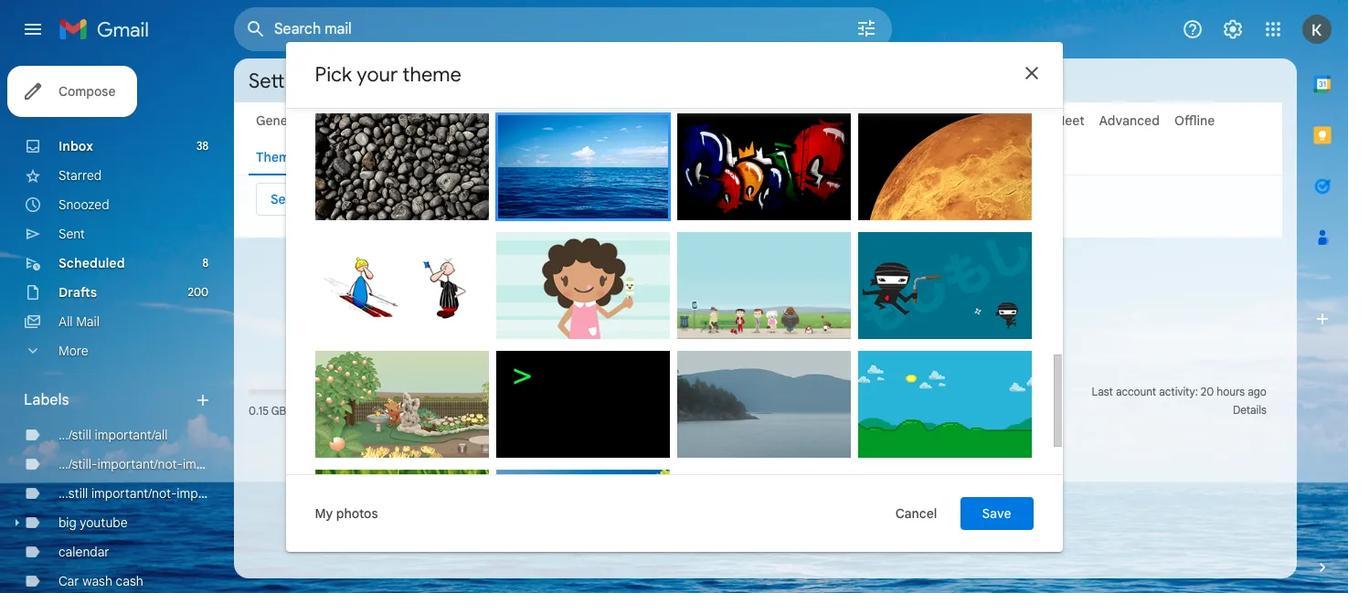 Task type: vqa. For each thing, say whether or not it's contained in the screenshot.
15 at the left of page
yes



Task type: locate. For each thing, give the bounding box(es) containing it.
tea house option
[[315, 351, 489, 471]]

1 vertical spatial inbox
[[59, 138, 93, 155]]

inbox for rightmost the inbox link
[[372, 112, 406, 129]]

istockphoto) right graffiti
[[750, 217, 817, 232]]

labels heading
[[24, 391, 194, 410]]

and left pop/imap
[[828, 112, 851, 129]]

and for filters
[[602, 112, 625, 129]]

0 horizontal spatial (by:
[[371, 217, 390, 232]]

footer
[[234, 383, 1283, 420]]

gb right 15
[[315, 404, 330, 417]]

important up ...still important/not-important
[[183, 456, 240, 473]]

1 vertical spatial labels
[[24, 391, 69, 410]]

istockphoto) inside option
[[393, 217, 460, 232]]

pick your theme alert dialog
[[286, 42, 1063, 577]]

activity:
[[1160, 385, 1199, 399]]

inbox
[[372, 112, 406, 129], [59, 138, 93, 155]]

starred
[[59, 167, 102, 184]]

and for forwarding
[[828, 112, 851, 129]]

accounts and import link
[[420, 112, 547, 129]]

labels navigation
[[0, 59, 240, 594]]

turf (by: istockphoto) option
[[315, 470, 489, 577]]

1 horizontal spatial labels
[[318, 112, 358, 129]]

2 horizontal spatial istockphoto)
[[750, 217, 817, 232]]

important down .../still-important/not-important
[[177, 486, 234, 502]]

0 horizontal spatial ·
[[708, 385, 711, 399]]

offline
[[1175, 112, 1216, 129]]

1 horizontal spatial ·
[[753, 385, 755, 399]]

1 vertical spatial important
[[177, 486, 234, 502]]

labels down pick at the top
[[318, 112, 358, 129]]

pick
[[315, 62, 352, 86]]

important/not- up the ...still important/not-important link
[[97, 456, 183, 473]]

and for chat
[[1028, 112, 1051, 129]]

orcas island
[[688, 455, 753, 470]]

blocked
[[628, 112, 676, 129]]

0 horizontal spatial labels
[[24, 391, 69, 410]]

...still important/not-important link
[[59, 486, 234, 502]]

0 horizontal spatial inbox
[[59, 138, 93, 155]]

theme
[[403, 62, 462, 86]]

terms link
[[675, 385, 705, 399]]

important/all
[[95, 427, 168, 444]]

bus stop option
[[677, 232, 851, 353]]

inbox up "starred" link
[[59, 138, 93, 155]]

advanced link
[[1100, 112, 1160, 129]]

addresses
[[679, 112, 743, 129]]

istockphoto)
[[569, 215, 636, 230], [393, 217, 460, 232], [750, 217, 817, 232]]

important/not- down .../still-important/not-important
[[91, 486, 177, 502]]

·
[[708, 385, 711, 399], [753, 385, 755, 399]]

.../still-important/not-important link
[[59, 456, 240, 473]]

0 vertical spatial important/not-
[[97, 456, 183, 473]]

chat and meet
[[996, 112, 1085, 129]]

import
[[506, 112, 547, 129]]

.../still important/all
[[59, 427, 168, 444]]

car wash cash link
[[59, 573, 143, 590]]

important for .../still-important/not-important
[[183, 456, 240, 473]]

privacy link
[[713, 385, 750, 399]]

0 vertical spatial inbox
[[372, 112, 406, 129]]

0 vertical spatial important
[[183, 456, 240, 473]]

important/not-
[[97, 456, 183, 473], [91, 486, 177, 502]]

0 horizontal spatial gb
[[271, 404, 286, 417]]

search mail image
[[240, 13, 273, 46]]

orcas
[[688, 455, 719, 470]]

main menu image
[[22, 18, 44, 40]]

(by: right "ocean"
[[546, 215, 566, 230]]

calendar
[[59, 544, 109, 561]]

1 and from the left
[[480, 112, 503, 129]]

compose
[[59, 83, 116, 100]]

big youtube link
[[59, 515, 128, 531]]

forwarding
[[757, 112, 825, 129]]

terms · privacy · program policies
[[675, 385, 841, 399]]

important/not- for ...still
[[91, 486, 177, 502]]

zoozimps
[[326, 336, 376, 351]]

· right privacy
[[753, 385, 755, 399]]

inbox link down pick your theme
[[372, 112, 406, 129]]

None search field
[[234, 7, 893, 51]]

(by: for pebbles
[[371, 217, 390, 232]]

tab list
[[1298, 59, 1349, 528]]

filters and blocked addresses
[[561, 112, 743, 129]]

(by: right graffiti
[[727, 217, 747, 232]]

pebbles
[[326, 217, 368, 232]]

zoozimps option
[[315, 232, 489, 353]]

istockphoto) up candy option
[[569, 215, 636, 230]]

0.15 gb of 15 gb used
[[249, 404, 358, 417]]

· right terms
[[708, 385, 711, 399]]

scheduled
[[59, 255, 125, 272]]

0 horizontal spatial istockphoto)
[[393, 217, 460, 232]]

inbox inside labels navigation
[[59, 138, 93, 155]]

1 horizontal spatial inbox
[[372, 112, 406, 129]]

1 · from the left
[[708, 385, 711, 399]]

labels inside navigation
[[24, 391, 69, 410]]

important
[[183, 456, 240, 473], [177, 486, 234, 502]]

1 horizontal spatial inbox link
[[372, 112, 406, 129]]

and right filters
[[602, 112, 625, 129]]

labels
[[318, 112, 358, 129], [24, 391, 69, 410]]

labels for labels "heading"
[[24, 391, 69, 410]]

(by: right the pebbles
[[371, 217, 390, 232]]

general
[[256, 112, 303, 129]]

privacy
[[713, 385, 750, 399]]

(by: for ocean
[[546, 215, 566, 230]]

istockphoto) right the pebbles
[[393, 217, 460, 232]]

0 horizontal spatial inbox link
[[59, 138, 93, 155]]

photos
[[336, 505, 378, 522]]

ninja option
[[858, 232, 1032, 339]]

1 gb from the left
[[271, 404, 286, 417]]

3 and from the left
[[828, 112, 851, 129]]

inbox down pick your theme
[[372, 112, 406, 129]]

0 vertical spatial inbox link
[[372, 112, 406, 129]]

big youtube
[[59, 515, 128, 531]]

general link
[[256, 112, 303, 129]]

0 vertical spatial labels
[[318, 112, 358, 129]]

planets (by: istockphoto) option
[[858, 113, 1032, 220]]

1 horizontal spatial gb
[[315, 404, 330, 417]]

2 and from the left
[[602, 112, 625, 129]]

program policies link
[[758, 385, 841, 399]]

gb
[[271, 404, 286, 417], [315, 404, 330, 417]]

compose button
[[7, 66, 138, 117]]

pebbles (by: istockphoto) option
[[315, 113, 489, 234]]

inbox link up "starred" link
[[59, 138, 93, 155]]

details
[[1234, 403, 1267, 417]]

4 and from the left
[[1028, 112, 1051, 129]]

wash
[[83, 573, 113, 590]]

last
[[1092, 385, 1114, 399]]

1 vertical spatial important/not-
[[91, 486, 177, 502]]

my photos
[[315, 505, 378, 522]]

labels up '.../still'
[[24, 391, 69, 410]]

and
[[480, 112, 503, 129], [602, 112, 625, 129], [828, 112, 851, 129], [1028, 112, 1051, 129]]

drafts link
[[59, 284, 97, 301]]

gb left "of"
[[271, 404, 286, 417]]

calendar link
[[59, 544, 109, 561]]

random option
[[858, 470, 1032, 577]]

drafts
[[59, 284, 97, 301]]

inbox link
[[372, 112, 406, 129], [59, 138, 93, 155]]

sent
[[59, 226, 85, 242]]

(by: inside option
[[371, 217, 390, 232]]

.../still
[[59, 427, 91, 444]]

2 horizontal spatial (by:
[[727, 217, 747, 232]]

1 horizontal spatial istockphoto)
[[569, 215, 636, 230]]

more
[[59, 343, 88, 359]]

and left import
[[480, 112, 503, 129]]

and right chat
[[1028, 112, 1051, 129]]

snoozed
[[59, 197, 109, 213]]

1 horizontal spatial (by:
[[546, 215, 566, 230]]

1 vertical spatial inbox link
[[59, 138, 93, 155]]

policies
[[804, 385, 841, 399]]

house
[[348, 455, 381, 470]]



Task type: describe. For each thing, give the bounding box(es) containing it.
sent link
[[59, 226, 85, 242]]

big
[[59, 515, 77, 531]]

candy option
[[496, 232, 670, 353]]

200
[[188, 285, 208, 299]]

offline link
[[1175, 112, 1216, 129]]

2 gb from the left
[[315, 404, 330, 417]]

orcas island option
[[677, 351, 851, 471]]

car wash cash
[[59, 573, 143, 590]]

add-
[[930, 112, 960, 129]]

.../still important/all link
[[59, 427, 168, 444]]

pick your theme
[[315, 62, 462, 86]]

hours
[[1217, 385, 1246, 399]]

all mail
[[59, 314, 100, 330]]

bus
[[688, 336, 708, 351]]

used
[[333, 404, 358, 417]]

youtube
[[80, 515, 128, 531]]

ocean (by: istockphoto) option
[[496, 113, 670, 232]]

chat
[[996, 112, 1025, 129]]

filters
[[561, 112, 599, 129]]

mail
[[76, 314, 100, 330]]

38
[[197, 139, 208, 153]]

...still important/not-important
[[59, 486, 234, 502]]

important/not- for .../still-
[[97, 456, 183, 473]]

filters and blocked addresses link
[[561, 112, 743, 129]]

tea house
[[326, 455, 381, 470]]

istockphoto) for ocean (by: istockphoto)
[[569, 215, 636, 230]]

settings
[[249, 68, 322, 93]]

0.15
[[249, 404, 269, 417]]

island
[[722, 455, 753, 470]]

all
[[59, 314, 73, 330]]

graffiti
[[688, 217, 724, 232]]

pop/imap
[[854, 112, 915, 129]]

all mail link
[[59, 314, 100, 330]]

.../still-important/not-important
[[59, 456, 240, 473]]

ons
[[960, 112, 982, 129]]

ago
[[1248, 385, 1267, 399]]

2 · from the left
[[753, 385, 755, 399]]

tree tops (by: istockphoto) option
[[496, 470, 670, 577]]

details link
[[1234, 403, 1267, 417]]

graffiti (by: istockphoto) option
[[677, 113, 851, 234]]

starred link
[[59, 167, 102, 184]]

follow link to manage storage image
[[365, 401, 383, 420]]

candy
[[507, 336, 541, 351]]

car
[[59, 573, 79, 590]]

high score option
[[858, 351, 1032, 458]]

labels link
[[318, 112, 358, 129]]

.../still-
[[59, 456, 97, 473]]

ocean
[[509, 215, 543, 230]]

accounts
[[420, 112, 477, 129]]

account
[[1117, 385, 1157, 399]]

last account activity: 20 hours ago details
[[1092, 385, 1267, 417]]

tea
[[326, 455, 345, 470]]

advanced
[[1100, 112, 1160, 129]]

ocean (by: istockphoto)
[[509, 215, 636, 230]]

themes
[[256, 149, 304, 166]]

footer containing terms
[[234, 383, 1283, 420]]

accounts and import
[[420, 112, 547, 129]]

labels for labels link
[[318, 112, 358, 129]]

android option
[[677, 470, 851, 577]]

your
[[357, 62, 398, 86]]

settings image
[[1223, 18, 1245, 40]]

inbox for the leftmost the inbox link
[[59, 138, 93, 155]]

istockphoto) for graffiti (by: istockphoto)
[[750, 217, 817, 232]]

program
[[758, 385, 801, 399]]

bus stop
[[688, 336, 734, 351]]

terminal option
[[496, 351, 670, 471]]

terminal
[[507, 455, 551, 470]]

add-ons link
[[930, 112, 982, 129]]

of
[[289, 404, 300, 417]]

scheduled link
[[59, 255, 125, 272]]

and for accounts
[[480, 112, 503, 129]]

snoozed link
[[59, 197, 109, 213]]

stop
[[710, 336, 734, 351]]

cash
[[116, 573, 143, 590]]

graffiti (by: istockphoto)
[[688, 217, 817, 232]]

forwarding and pop/imap
[[757, 112, 915, 129]]

my
[[315, 505, 333, 522]]

pick your theme heading
[[315, 62, 462, 86]]

more button
[[0, 337, 219, 366]]

themes link
[[256, 149, 304, 166]]

(by: for graffiti
[[727, 217, 747, 232]]

chat and meet link
[[996, 112, 1085, 129]]

important for ...still important/not-important
[[177, 486, 234, 502]]

advanced search options image
[[849, 10, 885, 47]]

istockphoto) for pebbles (by: istockphoto)
[[393, 217, 460, 232]]

8
[[202, 256, 209, 270]]

my photos button
[[300, 497, 393, 530]]

...still
[[59, 486, 88, 502]]



